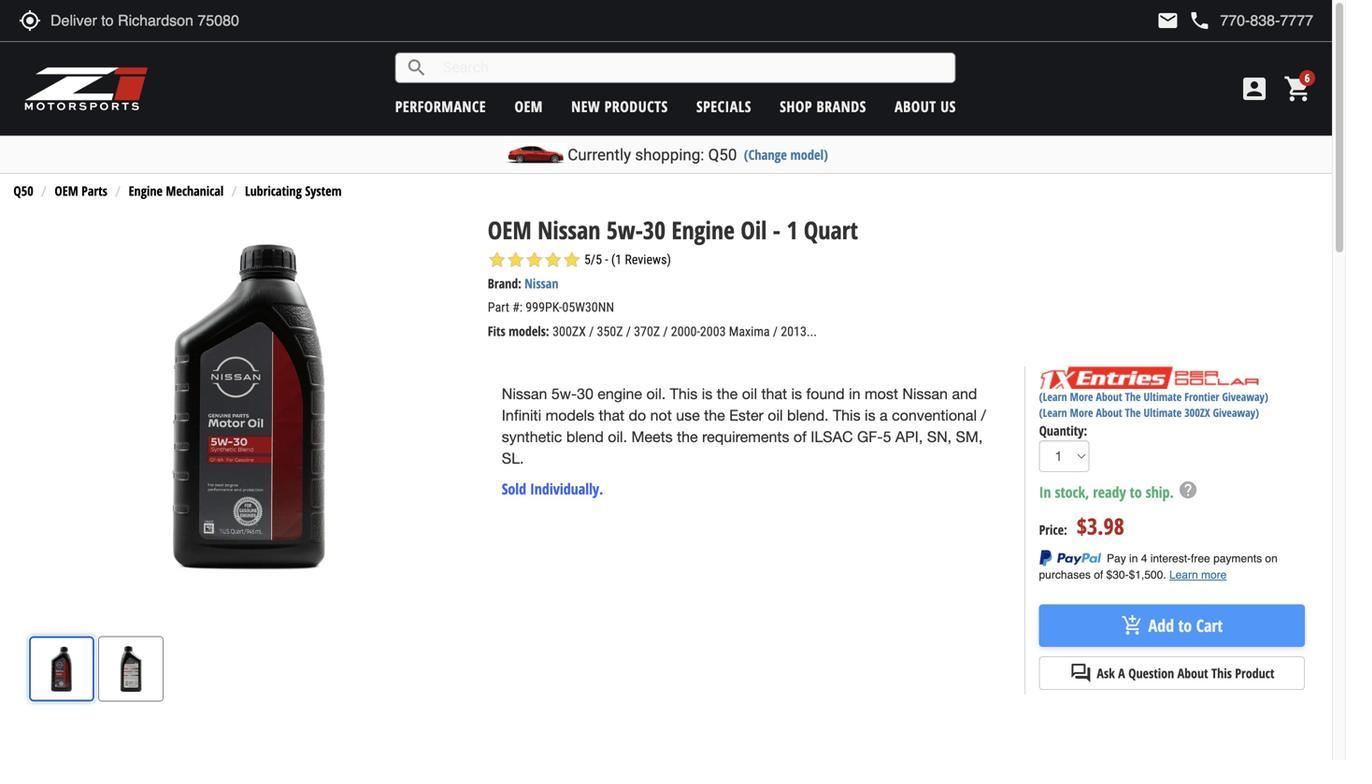 Task type: vqa. For each thing, say whether or not it's contained in the screenshot.
full
no



Task type: locate. For each thing, give the bounding box(es) containing it.
phone link
[[1189, 9, 1314, 32]]

models
[[546, 407, 595, 424]]

2 vertical spatial this
[[1212, 664, 1232, 682]]

more
[[1070, 389, 1093, 404], [1070, 405, 1093, 421]]

5w- up models
[[552, 385, 577, 403]]

1 vertical spatial oem
[[55, 182, 78, 200]]

350z
[[597, 324, 623, 340]]

this left the product
[[1212, 664, 1232, 682]]

0 vertical spatial oil
[[742, 385, 757, 403]]

1 vertical spatial oil
[[768, 407, 783, 424]]

and
[[952, 385, 977, 403]]

1 vertical spatial that
[[599, 407, 625, 424]]

30 inside nissan 5w-30 engine oil. this is the oil that is found in most nissan and infiniti models that do not use the ester oil blend. this is a conventional / synthetic blend oil. meets the requirements of ilsac gf-5 api, sn, sm, sl.
[[577, 385, 594, 403]]

the down use
[[677, 428, 698, 445]]

5 star from the left
[[563, 251, 581, 269]]

currently shopping: q50 (change model)
[[568, 145, 828, 164]]

about left us
[[895, 96, 937, 116]]

account_box link
[[1235, 74, 1274, 104]]

1 ultimate from the top
[[1144, 389, 1182, 404]]

oil right ester at the bottom of the page
[[768, 407, 783, 424]]

370z
[[634, 324, 660, 340]]

sold individually.
[[502, 479, 603, 499]]

0 horizontal spatial q50
[[13, 182, 33, 200]]

1 horizontal spatial that
[[762, 385, 787, 403]]

engine inside oem nissan 5w-30 engine oil - 1 quart star star star star star 5/5 - (1 reviews) brand: nissan part #: 999pk-05w30nn fits models: 300zx / 350z / 370z / 2000-2003 maxima / 2013...
[[672, 213, 735, 246]]

not
[[650, 407, 672, 424]]

0 horizontal spatial 5w-
[[552, 385, 577, 403]]

to
[[1130, 482, 1142, 502], [1179, 614, 1192, 637]]

0 horizontal spatial that
[[599, 407, 625, 424]]

1 vertical spatial engine
[[672, 213, 735, 246]]

oil. right blend
[[608, 428, 627, 445]]

2 vertical spatial the
[[677, 428, 698, 445]]

1 vertical spatial the
[[1125, 405, 1141, 421]]

nissan link
[[525, 275, 559, 292]]

question_answer ask a question about this product
[[1070, 662, 1275, 685]]

nissan
[[538, 213, 601, 246], [525, 275, 559, 292], [502, 385, 547, 403], [903, 385, 948, 403]]

meets
[[632, 428, 673, 445]]

0 vertical spatial oil.
[[647, 385, 666, 403]]

z1 motorsports logo image
[[23, 65, 149, 112]]

lubricating system link
[[245, 182, 342, 200]]

engine left 'oil'
[[672, 213, 735, 246]]

nissan up infiniti
[[502, 385, 547, 403]]

is up blend. on the right
[[791, 385, 802, 403]]

/ left the 2013...
[[773, 324, 778, 340]]

1 vertical spatial q50
[[13, 182, 33, 200]]

oem inside oem nissan 5w-30 engine oil - 1 quart star star star star star 5/5 - (1 reviews) brand: nissan part #: 999pk-05w30nn fits models: 300zx / 350z / 370z / 2000-2003 maxima / 2013...
[[488, 213, 532, 246]]

in stock, ready to ship. help
[[1039, 479, 1199, 502]]

specials
[[697, 96, 752, 116]]

1 horizontal spatial 300zx
[[1185, 405, 1210, 421]]

/
[[589, 324, 594, 340], [626, 324, 631, 340], [663, 324, 668, 340], [773, 324, 778, 340], [981, 407, 986, 424]]

ask
[[1097, 664, 1115, 682]]

oem up brand:
[[488, 213, 532, 246]]

30 up models
[[577, 385, 594, 403]]

0 vertical spatial ultimate
[[1144, 389, 1182, 404]]

1 horizontal spatial oil
[[768, 407, 783, 424]]

giveaway) down frontier
[[1213, 405, 1259, 421]]

is up requirements
[[702, 385, 713, 403]]

1 horizontal spatial 30
[[643, 213, 666, 246]]

5/5 -
[[584, 252, 608, 268]]

0 horizontal spatial 300zx
[[553, 324, 586, 340]]

0 vertical spatial this
[[670, 385, 698, 403]]

about down (learn more about the ultimate frontier giveaway) link
[[1096, 405, 1123, 421]]

this
[[670, 385, 698, 403], [833, 407, 861, 424], [1212, 664, 1232, 682]]

1 vertical spatial 5w-
[[552, 385, 577, 403]]

0 horizontal spatial this
[[670, 385, 698, 403]]

the
[[1125, 389, 1141, 404], [1125, 405, 1141, 421]]

blend.
[[787, 407, 829, 424]]

shop
[[780, 96, 813, 116]]

1 horizontal spatial this
[[833, 407, 861, 424]]

2 the from the top
[[1125, 405, 1141, 421]]

999pk-
[[526, 300, 562, 315]]

in
[[1039, 482, 1051, 502]]

about
[[895, 96, 937, 116], [1096, 389, 1123, 404], [1096, 405, 1123, 421], [1178, 664, 1209, 682]]

1 horizontal spatial oil.
[[647, 385, 666, 403]]

0 vertical spatial oem
[[515, 96, 543, 116]]

this inside question_answer ask a question about this product
[[1212, 664, 1232, 682]]

0 vertical spatial 300zx
[[553, 324, 586, 340]]

1 more from the top
[[1070, 389, 1093, 404]]

1 vertical spatial more
[[1070, 405, 1093, 421]]

300zx down 05w30nn
[[553, 324, 586, 340]]

ultimate down (learn more about the ultimate frontier giveaway) link
[[1144, 405, 1182, 421]]

engine left mechanical
[[129, 182, 163, 200]]

ultimate up "(learn more about the ultimate 300zx giveaway)" link
[[1144, 389, 1182, 404]]

the right use
[[704, 407, 725, 424]]

maxima
[[729, 324, 770, 340]]

is left 'a'
[[865, 407, 876, 424]]

oem left new
[[515, 96, 543, 116]]

0 vertical spatial 30
[[643, 213, 666, 246]]

5w-
[[607, 213, 643, 246], [552, 385, 577, 403]]

300zx down frontier
[[1185, 405, 1210, 421]]

giveaway)
[[1222, 389, 1269, 404], [1213, 405, 1259, 421]]

the up "(learn more about the ultimate 300zx giveaway)" link
[[1125, 389, 1141, 404]]

a
[[1118, 664, 1125, 682]]

star
[[488, 251, 507, 269], [507, 251, 525, 269], [525, 251, 544, 269], [544, 251, 563, 269], [563, 251, 581, 269]]

5w- up 5/5 -
[[607, 213, 643, 246]]

the down (learn more about the ultimate frontier giveaway) link
[[1125, 405, 1141, 421]]

sm,
[[956, 428, 983, 445]]

300zx inside (learn more about the ultimate frontier giveaway) (learn more about the ultimate 300zx giveaway)
[[1185, 405, 1210, 421]]

q50 left (change
[[708, 145, 737, 164]]

5w- inside oem nissan 5w-30 engine oil - 1 quart star star star star star 5/5 - (1 reviews) brand: nissan part #: 999pk-05w30nn fits models: 300zx / 350z / 370z / 2000-2003 maxima / 2013...
[[607, 213, 643, 246]]

0 vertical spatial q50
[[708, 145, 737, 164]]

2 more from the top
[[1070, 405, 1093, 421]]

1 vertical spatial to
[[1179, 614, 1192, 637]]

api,
[[896, 428, 923, 445]]

1
[[787, 213, 798, 246]]

30 down shopping:
[[643, 213, 666, 246]]

1 horizontal spatial engine
[[672, 213, 735, 246]]

1 vertical spatial (learn
[[1039, 405, 1067, 421]]

to left "ship."
[[1130, 482, 1142, 502]]

0 horizontal spatial to
[[1130, 482, 1142, 502]]

0 horizontal spatial is
[[702, 385, 713, 403]]

0 vertical spatial the
[[717, 385, 738, 403]]

new products
[[571, 96, 668, 116]]

that down the engine
[[599, 407, 625, 424]]

q50
[[708, 145, 737, 164], [13, 182, 33, 200]]

1 the from the top
[[1125, 389, 1141, 404]]

oem left parts
[[55, 182, 78, 200]]

models:
[[509, 322, 549, 340]]

this down in
[[833, 407, 861, 424]]

1 vertical spatial 300zx
[[1185, 405, 1210, 421]]

/ up the sm,
[[981, 407, 986, 424]]

the
[[717, 385, 738, 403], [704, 407, 725, 424], [677, 428, 698, 445]]

1 vertical spatial oil.
[[608, 428, 627, 445]]

the up ester at the bottom of the page
[[717, 385, 738, 403]]

add
[[1149, 614, 1174, 637]]

0 vertical spatial the
[[1125, 389, 1141, 404]]

q50 left oem parts link
[[13, 182, 33, 200]]

2013...
[[781, 324, 817, 340]]

oil. up not
[[647, 385, 666, 403]]

about up "(learn more about the ultimate 300zx giveaway)" link
[[1096, 389, 1123, 404]]

gf-
[[857, 428, 883, 445]]

2 horizontal spatial this
[[1212, 664, 1232, 682]]

(learn
[[1039, 389, 1067, 404], [1039, 405, 1067, 421]]

about right question
[[1178, 664, 1209, 682]]

0 horizontal spatial oil
[[742, 385, 757, 403]]

to right 'add'
[[1179, 614, 1192, 637]]

conventional
[[892, 407, 977, 424]]

add_shopping_cart
[[1122, 615, 1144, 637]]

1 horizontal spatial to
[[1179, 614, 1192, 637]]

1 vertical spatial ultimate
[[1144, 405, 1182, 421]]

giveaway) right frontier
[[1222, 389, 1269, 404]]

1 vertical spatial 30
[[577, 385, 594, 403]]

oil up ester at the bottom of the page
[[742, 385, 757, 403]]

lubricating
[[245, 182, 302, 200]]

1 horizontal spatial 5w-
[[607, 213, 643, 246]]

this up use
[[670, 385, 698, 403]]

mail phone
[[1157, 9, 1211, 32]]

2000-
[[671, 324, 700, 340]]

30 inside oem nissan 5w-30 engine oil - 1 quart star star star star star 5/5 - (1 reviews) brand: nissan part #: 999pk-05w30nn fits models: 300zx / 350z / 370z / 2000-2003 maxima / 2013...
[[643, 213, 666, 246]]

shop brands
[[780, 96, 867, 116]]

oil
[[742, 385, 757, 403], [768, 407, 783, 424]]

system
[[305, 182, 342, 200]]

Search search field
[[428, 53, 955, 82]]

0 horizontal spatial 30
[[577, 385, 594, 403]]

0 vertical spatial to
[[1130, 482, 1142, 502]]

account_box
[[1240, 74, 1270, 104]]

0 vertical spatial more
[[1070, 389, 1093, 404]]

/ right 350z
[[626, 324, 631, 340]]

ilsac
[[811, 428, 853, 445]]

0 vertical spatial giveaway)
[[1222, 389, 1269, 404]]

300zx
[[553, 324, 586, 340], [1185, 405, 1210, 421]]

that up ester at the bottom of the page
[[762, 385, 787, 403]]

fits
[[488, 322, 506, 340]]

question
[[1129, 664, 1175, 682]]

ultimate
[[1144, 389, 1182, 404], [1144, 405, 1182, 421]]

search
[[406, 57, 428, 79]]

most
[[865, 385, 898, 403]]

2 vertical spatial oem
[[488, 213, 532, 246]]

brand:
[[488, 275, 522, 292]]

0 vertical spatial engine
[[129, 182, 163, 200]]

0 vertical spatial 5w-
[[607, 213, 643, 246]]

0 vertical spatial (learn
[[1039, 389, 1067, 404]]



Task type: describe. For each thing, give the bounding box(es) containing it.
1 vertical spatial the
[[704, 407, 725, 424]]

oem link
[[515, 96, 543, 116]]

sold
[[502, 479, 526, 499]]

-
[[773, 213, 781, 246]]

specials link
[[697, 96, 752, 116]]

infiniti
[[502, 407, 542, 424]]

engine mechanical link
[[129, 182, 224, 200]]

1 horizontal spatial q50
[[708, 145, 737, 164]]

price: $3.98
[[1039, 511, 1125, 541]]

model)
[[791, 145, 828, 164]]

2 horizontal spatial is
[[865, 407, 876, 424]]

cart
[[1197, 614, 1223, 637]]

parts
[[81, 182, 107, 200]]

(learn more about the ultimate frontier giveaway) link
[[1039, 389, 1269, 404]]

5w- inside nissan 5w-30 engine oil. this is the oil that is found in most nissan and infiniti models that do not use the ester oil blend. this is a conventional / synthetic blend oil. meets the requirements of ilsac gf-5 api, sn, sm, sl.
[[552, 385, 577, 403]]

0 horizontal spatial engine
[[129, 182, 163, 200]]

1 star from the left
[[488, 251, 507, 269]]

about us
[[895, 96, 956, 116]]

2 star from the left
[[507, 251, 525, 269]]

engine mechanical
[[129, 182, 224, 200]]

found
[[806, 385, 845, 403]]

ready
[[1093, 482, 1126, 502]]

quantity:
[[1039, 422, 1088, 439]]

$3.98
[[1077, 511, 1125, 541]]

question_answer
[[1070, 662, 1093, 685]]

1 (learn from the top
[[1039, 389, 1067, 404]]

/ left 350z
[[589, 324, 594, 340]]

of
[[794, 428, 807, 445]]

product
[[1235, 664, 1275, 682]]

(learn more about the ultimate 300zx giveaway) link
[[1039, 405, 1259, 421]]

#:
[[513, 300, 523, 315]]

requirements
[[702, 428, 790, 445]]

this for question_answer
[[1212, 664, 1232, 682]]

sn,
[[927, 428, 952, 445]]

synthetic
[[502, 428, 562, 445]]

help
[[1178, 479, 1199, 500]]

1 vertical spatial giveaway)
[[1213, 405, 1259, 421]]

stock,
[[1055, 482, 1090, 502]]

nissan up conventional
[[903, 385, 948, 403]]

use
[[676, 407, 700, 424]]

(change
[[744, 145, 787, 164]]

4 star from the left
[[544, 251, 563, 269]]

(learn more about the ultimate frontier giveaway) (learn more about the ultimate 300zx giveaway)
[[1039, 389, 1269, 421]]

mail
[[1157, 9, 1179, 32]]

nissan 5w-30 engine oil. this is the oil that is found in most nissan and infiniti models that do not use the ester oil blend. this is a conventional / synthetic blend oil. meets the requirements of ilsac gf-5 api, sn, sm, sl.
[[502, 385, 986, 467]]

phone
[[1189, 9, 1211, 32]]

/ inside nissan 5w-30 engine oil. this is the oil that is found in most nissan and infiniti models that do not use the ester oil blend. this is a conventional / synthetic blend oil. meets the requirements of ilsac gf-5 api, sn, sm, sl.
[[981, 407, 986, 424]]

about inside question_answer ask a question about this product
[[1178, 664, 1209, 682]]

mail link
[[1157, 9, 1179, 32]]

performance link
[[395, 96, 486, 116]]

price:
[[1039, 521, 1068, 538]]

new products link
[[571, 96, 668, 116]]

0 vertical spatial that
[[762, 385, 787, 403]]

q50 link
[[13, 182, 33, 200]]

oem for nissan
[[488, 213, 532, 246]]

nissan up 999pk-
[[525, 275, 559, 292]]

performance
[[395, 96, 486, 116]]

individually.
[[530, 479, 603, 499]]

blend
[[566, 428, 604, 445]]

2003
[[700, 324, 726, 340]]

mechanical
[[166, 182, 224, 200]]

sl.
[[502, 450, 524, 467]]

2 ultimate from the top
[[1144, 405, 1182, 421]]

lubricating system
[[245, 182, 342, 200]]

part
[[488, 300, 510, 315]]

oem parts
[[55, 182, 107, 200]]

(change model) link
[[744, 145, 828, 164]]

300zx inside oem nissan 5w-30 engine oil - 1 quart star star star star star 5/5 - (1 reviews) brand: nissan part #: 999pk-05w30nn fits models: 300zx / 350z / 370z / 2000-2003 maxima / 2013...
[[553, 324, 586, 340]]

ship.
[[1146, 482, 1174, 502]]

this for nissan
[[670, 385, 698, 403]]

1 horizontal spatial is
[[791, 385, 802, 403]]

a
[[880, 407, 888, 424]]

1 vertical spatial this
[[833, 407, 861, 424]]

quart
[[804, 213, 858, 246]]

add_shopping_cart add to cart
[[1122, 614, 1223, 637]]

3 star from the left
[[525, 251, 544, 269]]

nissan up 5/5 -
[[538, 213, 601, 246]]

shopping_cart
[[1284, 74, 1314, 104]]

shop brands link
[[780, 96, 867, 116]]

engine
[[598, 385, 642, 403]]

new
[[571, 96, 600, 116]]

shopping_cart link
[[1279, 74, 1314, 104]]

currently
[[568, 145, 631, 164]]

2 (learn from the top
[[1039, 405, 1067, 421]]

oem for parts
[[55, 182, 78, 200]]

in
[[849, 385, 861, 403]]

us
[[941, 96, 956, 116]]

shopping:
[[635, 145, 704, 164]]

0 horizontal spatial oil.
[[608, 428, 627, 445]]

my_location
[[19, 9, 41, 32]]

to inside in stock, ready to ship. help
[[1130, 482, 1142, 502]]

/ right 370z
[[663, 324, 668, 340]]

products
[[605, 96, 668, 116]]

oem parts link
[[55, 182, 107, 200]]

oem nissan 5w-30 engine oil - 1 quart star star star star star 5/5 - (1 reviews) brand: nissan part #: 999pk-05w30nn fits models: 300zx / 350z / 370z / 2000-2003 maxima / 2013...
[[488, 213, 858, 340]]



